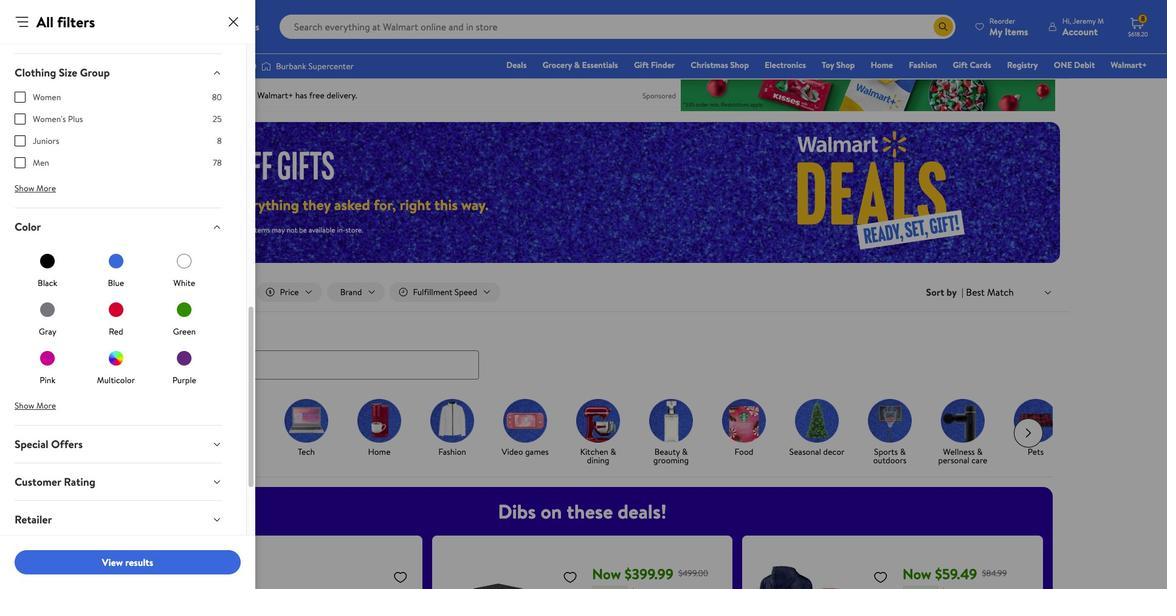 Task type: locate. For each thing, give the bounding box(es) containing it.
gift inside the gift finder link
[[634, 59, 649, 71]]

show more button
[[5, 179, 66, 198], [5, 397, 66, 416]]

savings
[[162, 195, 208, 215]]

fashion link
[[904, 58, 943, 72], [421, 399, 484, 459]]

0 horizontal spatial fashion link
[[421, 399, 484, 459]]

plus
[[68, 113, 83, 125]]

1 show more from the top
[[15, 182, 56, 195]]

kitchen
[[581, 446, 609, 458]]

customer rating
[[15, 475, 95, 490]]

& for essentials
[[574, 59, 580, 71]]

wellness
[[944, 446, 975, 458]]

1 vertical spatial deals
[[112, 326, 138, 341]]

food link
[[713, 399, 776, 459]]

group
[[80, 65, 110, 80]]

walmart black friday deals for days image
[[713, 122, 1061, 263], [122, 150, 345, 180]]

1 horizontal spatial home
[[871, 59, 894, 71]]

8 $618.20
[[1129, 14, 1149, 38]]

$399.99
[[625, 564, 674, 585]]

group
[[131, 546, 413, 590]]

customer rating button
[[5, 464, 232, 501]]

rain
[[193, 225, 205, 235]]

view
[[102, 556, 123, 570]]

1 horizontal spatial 8
[[1142, 14, 1146, 24]]

shop kitchen and dining. image
[[577, 399, 620, 443]]

size
[[59, 65, 77, 80]]

& right 'grocery'
[[574, 59, 580, 71]]

& right beauty
[[682, 446, 688, 458]]

2 shop from the left
[[837, 59, 855, 71]]

& inside kitchen & dining
[[611, 446, 616, 458]]

None checkbox
[[15, 92, 26, 103], [15, 136, 26, 147], [15, 92, 26, 103], [15, 136, 26, 147]]

80
[[212, 91, 222, 103]]

red button
[[105, 299, 127, 338]]

major savings on everything they asked for, right this way.
[[122, 195, 489, 215]]

filters
[[57, 12, 95, 32]]

registry link
[[1002, 58, 1044, 72]]

shop video games. image
[[504, 399, 547, 443]]

white button
[[174, 251, 195, 290]]

home right toy shop
[[871, 59, 894, 71]]

white
[[174, 277, 195, 290]]

1 horizontal spatial deals
[[507, 59, 527, 71]]

pets link
[[1005, 399, 1068, 459]]

show more button down pink
[[5, 397, 66, 416]]

show more down pink
[[15, 400, 56, 412]]

gift left finder
[[634, 59, 649, 71]]

color group
[[15, 246, 222, 392]]

1 vertical spatial 8
[[217, 135, 222, 147]]

&
[[574, 59, 580, 71], [611, 446, 616, 458], [682, 446, 688, 458], [901, 446, 906, 458], [977, 446, 983, 458]]

0 vertical spatial more
[[36, 182, 56, 195]]

fashion left gift cards
[[909, 59, 938, 71]]

gray button
[[37, 299, 59, 338]]

Search in deals search field
[[112, 351, 479, 380]]

sort and filter section element
[[97, 273, 1070, 312]]

on right dibs
[[541, 498, 562, 525]]

more for clothing size group
[[36, 182, 56, 195]]

show more
[[15, 182, 56, 195], [15, 400, 56, 412]]

0 horizontal spatial deals
[[112, 326, 138, 341]]

now right the add to favorites list, xbox series x video game console, black "icon"
[[592, 564, 621, 585]]

men
[[33, 157, 49, 169]]

1 vertical spatial more
[[36, 400, 56, 412]]

1 gift from the left
[[634, 59, 649, 71]]

1 show more button from the top
[[5, 179, 66, 198]]

show
[[15, 182, 34, 195], [15, 400, 34, 412]]

christmas
[[691, 59, 729, 71]]

& for outdoors
[[901, 446, 906, 458]]

& for grooming
[[682, 446, 688, 458]]

dining
[[587, 455, 610, 467]]

2 more from the top
[[36, 400, 56, 412]]

1 horizontal spatial fashion
[[909, 59, 938, 71]]

show more for color
[[15, 400, 56, 412]]

clothing
[[15, 65, 56, 80]]

0 horizontal spatial gift
[[634, 59, 649, 71]]

home link
[[866, 58, 899, 72], [348, 399, 411, 459]]

2 show more from the top
[[15, 400, 56, 412]]

shop sports and outdoors. image
[[869, 399, 912, 443]]

home image
[[358, 399, 401, 443]]

gift left cards
[[953, 59, 968, 71]]

0 horizontal spatial on
[[211, 195, 227, 215]]

for,
[[374, 195, 396, 215]]

finder
[[651, 59, 675, 71]]

0 vertical spatial home
[[871, 59, 894, 71]]

retailer
[[15, 513, 52, 528]]

deals inside deals link
[[507, 59, 527, 71]]

& inside 'beauty & grooming'
[[682, 446, 688, 458]]

checks.
[[207, 225, 230, 235]]

add to favorites list, skinceuticals clarifying clay deep pore cleansing masque for normal, oily, combination skin 60 ml / 2.4 fl. oz. image
[[393, 570, 408, 585]]

8 up $618.20
[[1142, 14, 1146, 24]]

gift for gift cards
[[953, 59, 968, 71]]

0 horizontal spatial 8
[[217, 135, 222, 147]]

close panel image
[[226, 15, 241, 29]]

1 horizontal spatial shop
[[837, 59, 855, 71]]

2 show from the top
[[15, 400, 34, 412]]

8
[[1142, 14, 1146, 24], [217, 135, 222, 147]]

0 vertical spatial deals
[[507, 59, 527, 71]]

& for dining
[[611, 446, 616, 458]]

sort by |
[[927, 286, 964, 299]]

on up checks.
[[211, 195, 227, 215]]

color
[[15, 220, 41, 235]]

seasonal
[[790, 446, 822, 458]]

1 vertical spatial home link
[[348, 399, 411, 459]]

rating
[[64, 475, 95, 490]]

show more button for clothing size group
[[5, 179, 66, 198]]

show down men
[[15, 182, 34, 195]]

Walmart Site-Wide search field
[[280, 15, 956, 39]]

1 horizontal spatial gift
[[953, 59, 968, 71]]

deals!
[[618, 498, 667, 525]]

1 horizontal spatial home link
[[866, 58, 899, 72]]

toy shop link
[[817, 58, 861, 72]]

may
[[272, 225, 285, 235]]

show for clothing size group
[[15, 182, 34, 195]]

pink button
[[37, 348, 59, 387]]

1 horizontal spatial on
[[541, 498, 562, 525]]

0 vertical spatial show more
[[15, 182, 56, 195]]

& right sports
[[901, 446, 906, 458]]

decor
[[824, 446, 845, 458]]

now right "add to favorites list, men's fanatics branded heather navy new england patriots hook and ladder pullover hoodie" icon
[[903, 564, 932, 585]]

results
[[125, 556, 153, 570]]

customer
[[15, 475, 61, 490]]

1 horizontal spatial fashion link
[[904, 58, 943, 72]]

8 up '78'
[[217, 135, 222, 147]]

home down home image
[[368, 446, 391, 458]]

show more down men
[[15, 182, 56, 195]]

1 vertical spatial on
[[541, 498, 562, 525]]

select
[[232, 225, 251, 235]]

shop for toy shop
[[837, 59, 855, 71]]

1 vertical spatial show more button
[[5, 397, 66, 416]]

deals up search icon
[[112, 326, 138, 341]]

more down men
[[36, 182, 56, 195]]

1 vertical spatial fashion
[[439, 446, 466, 458]]

0 vertical spatial home link
[[866, 58, 899, 72]]

add to favorites list, men's fanatics branded heather navy new england patriots hook and ladder pullover hoodie image
[[874, 570, 888, 585]]

|
[[962, 286, 964, 299]]

1 now from the left
[[592, 564, 621, 585]]

all
[[36, 12, 54, 32]]

fashion down shop fashion. image
[[439, 446, 466, 458]]

next slide for chipmodulewithimages list image
[[1014, 419, 1044, 448]]

& right wellness
[[977, 446, 983, 458]]

more down pink
[[36, 400, 56, 412]]

debit
[[1075, 59, 1096, 71]]

1 vertical spatial show more
[[15, 400, 56, 412]]

show up special
[[15, 400, 34, 412]]

multicolor button
[[97, 348, 135, 387]]

2 show more button from the top
[[5, 397, 66, 416]]

shop right toy
[[837, 59, 855, 71]]

black button
[[37, 251, 59, 290]]

show more button down men
[[5, 179, 66, 198]]

shop tech. image
[[285, 399, 328, 443]]

gift inside gift cards link
[[953, 59, 968, 71]]

major
[[122, 195, 158, 215]]

registry
[[1008, 59, 1039, 71]]

1 horizontal spatial now
[[903, 564, 932, 585]]

0 vertical spatial 8
[[1142, 14, 1146, 24]]

flash deals image
[[139, 399, 182, 443]]

more
[[36, 182, 56, 195], [36, 400, 56, 412]]

8 inside clothing size group group
[[217, 135, 222, 147]]

1 show from the top
[[15, 182, 34, 195]]

2 now from the left
[[903, 564, 932, 585]]

1 vertical spatial home
[[368, 446, 391, 458]]

be
[[299, 225, 307, 235]]

seasonal decor link
[[786, 399, 849, 459]]

clothing size group button
[[5, 54, 232, 91]]

None checkbox
[[15, 114, 26, 125], [15, 158, 26, 168], [15, 114, 26, 125], [15, 158, 26, 168]]

shop right christmas
[[731, 59, 749, 71]]

tech link
[[275, 399, 338, 459]]

8 inside 8 $618.20
[[1142, 14, 1146, 24]]

grocery & essentials link
[[537, 58, 624, 72]]

shop beauty and grooming. image
[[650, 399, 693, 443]]

& right dining
[[611, 446, 616, 458]]

toy shop
[[822, 59, 855, 71]]

0 horizontal spatial home link
[[348, 399, 411, 459]]

0 vertical spatial show
[[15, 182, 34, 195]]

store.
[[346, 225, 363, 235]]

25
[[213, 113, 222, 125]]

deals left 'grocery'
[[507, 59, 527, 71]]

2 gift from the left
[[953, 59, 968, 71]]

& inside the sports & outdoors
[[901, 446, 906, 458]]

clothing size group group
[[15, 91, 222, 179]]

8 for 8 $618.20
[[1142, 14, 1146, 24]]

sponsored
[[643, 90, 676, 101]]

0 vertical spatial show more button
[[5, 179, 66, 198]]

1 shop from the left
[[731, 59, 749, 71]]

$59.49
[[936, 564, 978, 585]]

supplies
[[141, 225, 166, 235]]

& inside wellness & personal care
[[977, 446, 983, 458]]

Search search field
[[280, 15, 956, 39]]

grooming
[[654, 455, 689, 467]]

1 vertical spatial show
[[15, 400, 34, 412]]

wellness & personal care link
[[932, 399, 995, 467]]

everything
[[231, 195, 299, 215]]

0 horizontal spatial shop
[[731, 59, 749, 71]]

0 horizontal spatial now
[[592, 564, 621, 585]]

1 more from the top
[[36, 182, 56, 195]]



Task type: vqa. For each thing, say whether or not it's contained in the screenshot.
Show More button corresponding to Clothing Size Group
yes



Task type: describe. For each thing, give the bounding box(es) containing it.
shop holiday decor. image
[[796, 399, 839, 443]]

beauty
[[655, 446, 680, 458]]

8 for 8
[[217, 135, 222, 147]]

not
[[287, 225, 297, 235]]

multicolor
[[97, 375, 135, 387]]

deals link
[[501, 58, 532, 72]]

electronics
[[765, 59, 806, 71]]

green button
[[173, 299, 196, 338]]

last.
[[168, 225, 180, 235]]

dibs
[[498, 498, 536, 525]]

green
[[173, 326, 196, 338]]

gift cards link
[[948, 58, 997, 72]]

now for now $399.99
[[592, 564, 621, 585]]

while supplies last. no rain checks. select items may not be available in-store.
[[122, 225, 363, 235]]

now $399.99 $499.00
[[592, 564, 709, 585]]

cards
[[970, 59, 992, 71]]

78
[[213, 157, 222, 169]]

purple
[[173, 375, 196, 387]]

juniors
[[33, 135, 59, 147]]

0 vertical spatial on
[[211, 195, 227, 215]]

one debit
[[1054, 59, 1096, 71]]

0 vertical spatial fashion
[[909, 59, 938, 71]]

video games
[[502, 446, 549, 458]]

walmart image
[[19, 17, 99, 36]]

shop wellness and self-care. image
[[942, 399, 985, 443]]

0 horizontal spatial home
[[368, 446, 391, 458]]

tech
[[298, 446, 315, 458]]

add to favorites list, xbox series x video game console, black image
[[563, 570, 578, 585]]

by
[[947, 286, 957, 299]]

shop food image
[[723, 399, 766, 443]]

blue
[[108, 277, 124, 290]]

1 vertical spatial fashion link
[[421, 399, 484, 459]]

christmas shop
[[691, 59, 749, 71]]

more for color
[[36, 400, 56, 412]]

1 horizontal spatial walmart black friday deals for days image
[[713, 122, 1061, 263]]

offers
[[51, 437, 83, 453]]

special offers button
[[5, 426, 232, 463]]

while
[[122, 225, 139, 235]]

outdoors
[[874, 455, 907, 467]]

kitchen & dining
[[581, 446, 616, 467]]

all filters
[[36, 12, 95, 32]]

search image
[[122, 360, 131, 370]]

Deals search field
[[97, 326, 1070, 380]]

care
[[972, 455, 988, 467]]

available
[[309, 225, 336, 235]]

no
[[182, 225, 191, 235]]

sports
[[875, 446, 898, 458]]

view results
[[102, 556, 153, 570]]

one
[[1054, 59, 1073, 71]]

sports & outdoors link
[[859, 399, 922, 467]]

show more for clothing size group
[[15, 182, 56, 195]]

women
[[33, 91, 61, 103]]

0 vertical spatial fashion link
[[904, 58, 943, 72]]

show more button for color
[[5, 397, 66, 416]]

$499.00
[[679, 568, 709, 580]]

beauty & grooming
[[654, 446, 689, 467]]

gift finder
[[634, 59, 675, 71]]

now $59.49 $84.99
[[903, 564, 1008, 585]]

video games link
[[494, 399, 557, 459]]

sports & outdoors
[[874, 446, 907, 467]]

$84.99
[[983, 568, 1008, 580]]

asked
[[334, 195, 370, 215]]

& for personal
[[977, 446, 983, 458]]

personal
[[939, 455, 970, 467]]

gift finder link
[[629, 58, 681, 72]]

0 horizontal spatial fashion
[[439, 446, 466, 458]]

shop fashion. image
[[431, 399, 474, 443]]

$618.20
[[1129, 30, 1149, 38]]

grocery & essentials
[[543, 59, 618, 71]]

shop for christmas shop
[[731, 59, 749, 71]]

right
[[400, 195, 431, 215]]

pink
[[40, 375, 55, 387]]

show for color
[[15, 400, 34, 412]]

christmas shop link
[[686, 58, 755, 72]]

seasonal decor
[[790, 446, 845, 458]]

pets
[[1028, 446, 1044, 458]]

color button
[[5, 209, 232, 246]]

walmart cash offers group
[[15, 32, 222, 54]]

red
[[109, 326, 123, 338]]

walmart+
[[1111, 59, 1148, 71]]

games
[[525, 446, 549, 458]]

one debit link
[[1049, 58, 1101, 72]]

shop pets. image
[[1014, 399, 1058, 443]]

wellness & personal care
[[939, 446, 988, 467]]

0 horizontal spatial walmart black friday deals for days image
[[122, 150, 345, 180]]

shop toys. image
[[212, 399, 255, 443]]

deals inside deals search field
[[112, 326, 138, 341]]

all filters dialog
[[0, 0, 255, 590]]

gift for gift finder
[[634, 59, 649, 71]]

now for now $59.49
[[903, 564, 932, 585]]

retailer button
[[5, 502, 232, 539]]

essentials
[[582, 59, 618, 71]]

items
[[253, 225, 270, 235]]

women's plus
[[33, 113, 83, 125]]

kitchen & dining link
[[567, 399, 630, 467]]

purple button
[[173, 348, 196, 387]]

view results button
[[15, 551, 241, 575]]

electronics link
[[760, 58, 812, 72]]

video
[[502, 446, 523, 458]]



